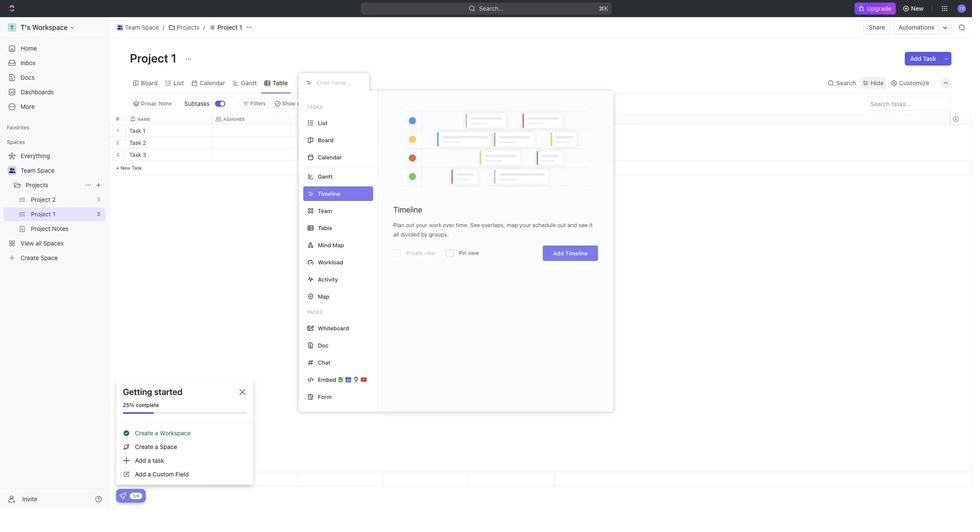 Task type: describe. For each thing, give the bounding box(es) containing it.
0 vertical spatial projects link
[[166, 22, 202, 33]]

schedule
[[533, 222, 556, 229]]

private view
[[406, 250, 436, 256]]

pin
[[459, 250, 467, 256]]

see
[[471, 222, 480, 229]]

pin view
[[459, 250, 479, 256]]

upgrade
[[868, 5, 892, 12]]

share button
[[864, 21, 891, 34]]

1 vertical spatial table
[[318, 224, 332, 231]]

to do for task 3
[[303, 152, 318, 158]]

create a workspace
[[135, 430, 191, 437]]

show closed
[[282, 100, 314, 107]]

search
[[837, 79, 857, 86]]

and
[[568, 222, 578, 229]]

set priority image for 1
[[468, 125, 481, 138]]

add for add task
[[911, 55, 922, 62]]

by
[[421, 231, 428, 238]]

search...
[[479, 5, 504, 12]]

1 horizontal spatial timeline
[[566, 250, 588, 257]]

see
[[579, 222, 588, 229]]

#
[[116, 116, 119, 122]]

create for create a workspace
[[135, 430, 153, 437]]

project 1 link
[[207, 22, 244, 33]]

whiteboard
[[318, 325, 349, 332]]

new task
[[121, 165, 142, 171]]

show
[[282, 100, 296, 107]]

getting
[[123, 387, 152, 397]]

started
[[154, 387, 183, 397]]

docs
[[21, 74, 35, 81]]

1 vertical spatial task
[[129, 151, 141, 158]]

do for ‎task 2
[[311, 140, 318, 146]]

add for add a task
[[135, 457, 146, 464]]

getting started
[[123, 387, 183, 397]]

work
[[429, 222, 442, 229]]

2 vertical spatial team
[[318, 207, 332, 214]]

create a space
[[135, 443, 177, 451]]

1 2 3
[[116, 128, 119, 157]]

user group image
[[117, 25, 123, 30]]

gantt link
[[240, 77, 257, 89]]

row group containing ‎task 1
[[126, 125, 555, 176]]

25%
[[123, 402, 134, 409]]

add for add timeline
[[554, 250, 564, 257]]

to do cell for ‎task 1
[[298, 125, 384, 136]]

2 your from the left
[[520, 222, 531, 229]]

team space link inside 'tree'
[[21, 164, 104, 178]]

divided
[[401, 231, 420, 238]]

0 vertical spatial team
[[125, 24, 140, 31]]

home link
[[3, 42, 105, 55]]

to do for ‎task 1
[[303, 128, 318, 134]]

to do for ‎task 2
[[303, 140, 318, 146]]

‎task for ‎task 1
[[129, 127, 141, 134]]

inbox
[[21, 59, 36, 66]]

complete
[[136, 402, 159, 409]]

new for new task
[[121, 165, 130, 171]]

mind
[[318, 242, 331, 248]]

time.
[[456, 222, 469, 229]]

workspace
[[160, 430, 191, 437]]

automations button
[[895, 21, 939, 34]]

all
[[394, 231, 399, 238]]

new button
[[900, 2, 930, 15]]

team space inside 'tree'
[[21, 167, 54, 174]]

0 horizontal spatial timeline
[[394, 205, 423, 214]]

press space to select this row. row containing 2
[[109, 137, 126, 149]]

onboarding checklist button element
[[120, 493, 126, 500]]

view button
[[299, 73, 327, 93]]

2 out from the left
[[558, 222, 566, 229]]

it
[[590, 222, 593, 229]]

a for workspace
[[155, 430, 158, 437]]

chat
[[318, 359, 331, 366]]

new for new
[[912, 5, 924, 12]]

calendar link
[[198, 77, 225, 89]]

table link
[[271, 77, 288, 89]]

docs link
[[3, 71, 105, 84]]

task for new task
[[132, 165, 142, 171]]

search button
[[826, 77, 859, 89]]

close image
[[240, 389, 246, 395]]

task
[[153, 457, 164, 464]]

overlaps,
[[482, 222, 506, 229]]

workload
[[318, 259, 343, 266]]

1 your from the left
[[416, 222, 428, 229]]

Search tasks... text field
[[866, 97, 952, 110]]

share
[[870, 24, 886, 31]]

user group image
[[9, 168, 15, 173]]

set priority image for 3
[[468, 149, 481, 162]]

spaces
[[7, 139, 25, 145]]

set priority element for 1
[[468, 125, 481, 138]]

add task
[[911, 55, 937, 62]]

0 horizontal spatial calendar
[[200, 79, 225, 86]]

mind map
[[318, 242, 344, 248]]

add a custom field
[[135, 471, 189, 478]]

task 3
[[129, 151, 146, 158]]

custom
[[153, 471, 174, 478]]

add for add a custom field
[[135, 471, 146, 478]]

2 vertical spatial space
[[160, 443, 177, 451]]

2 for ‎task
[[143, 139, 146, 146]]

a for space
[[155, 443, 158, 451]]

over
[[443, 222, 455, 229]]

sidebar navigation
[[0, 17, 109, 509]]

add task button
[[906, 52, 942, 66]]

view button
[[299, 77, 327, 89]]

1 vertical spatial gantt
[[318, 173, 333, 180]]

0 vertical spatial board
[[141, 79, 158, 86]]

press space to select this row. row containing 3
[[109, 149, 126, 161]]

pages
[[307, 310, 323, 315]]

hide
[[871, 79, 884, 86]]

to do cell for task 3
[[298, 149, 384, 160]]

1 inside 1 2 3
[[117, 128, 119, 133]]

1 vertical spatial project
[[130, 51, 168, 65]]

map
[[507, 222, 518, 229]]

add a task
[[135, 457, 164, 464]]

‎task 1
[[129, 127, 145, 134]]

team inside 'tree'
[[21, 167, 36, 174]]



Task type: vqa. For each thing, say whether or not it's contained in the screenshot.
Create corresponding to Create a Workspace
yes



Task type: locate. For each thing, give the bounding box(es) containing it.
hide button
[[861, 77, 887, 89]]

0 vertical spatial task
[[924, 55, 937, 62]]

1 vertical spatial to
[[303, 140, 310, 146]]

0 vertical spatial projects
[[177, 24, 200, 31]]

3 left task 3
[[116, 152, 119, 157]]

projects inside 'tree'
[[26, 181, 48, 189]]

cell
[[212, 125, 298, 136], [384, 125, 470, 136], [212, 137, 298, 148], [384, 137, 470, 148], [212, 149, 298, 160], [384, 149, 470, 160]]

2 horizontal spatial team
[[318, 207, 332, 214]]

0 horizontal spatial team space link
[[21, 164, 104, 178]]

to for ‎task 2
[[303, 140, 310, 146]]

field
[[176, 471, 189, 478]]

3 to do cell from the top
[[298, 149, 384, 160]]

0 horizontal spatial project
[[130, 51, 168, 65]]

0 vertical spatial gantt
[[241, 79, 257, 86]]

team space right user group image
[[21, 167, 54, 174]]

0 vertical spatial table
[[273, 79, 288, 86]]

Enter name... field
[[316, 79, 362, 87]]

1 horizontal spatial map
[[333, 242, 344, 248]]

new inside "new" button
[[912, 5, 924, 12]]

your right "map"
[[520, 222, 531, 229]]

‎task 2
[[129, 139, 146, 146]]

1 vertical spatial board
[[318, 137, 334, 143]]

2 vertical spatial to
[[303, 152, 310, 158]]

subtasks button
[[181, 97, 215, 111]]

task down ‎task 2
[[129, 151, 141, 158]]

1 set priority element from the top
[[468, 125, 481, 138]]

2 vertical spatial to do cell
[[298, 149, 384, 160]]

to
[[303, 128, 310, 134], [303, 140, 310, 146], [303, 152, 310, 158]]

to for ‎task 1
[[303, 128, 310, 134]]

1 horizontal spatial view
[[468, 250, 479, 256]]

1 horizontal spatial board
[[318, 137, 334, 143]]

1 vertical spatial projects link
[[26, 178, 81, 192]]

1 view from the left
[[425, 250, 436, 256]]

space
[[142, 24, 159, 31], [37, 167, 54, 174], [160, 443, 177, 451]]

grid containing ‎task 1
[[109, 114, 973, 487]]

1 horizontal spatial 3
[[143, 151, 146, 158]]

2 ‎task from the top
[[129, 139, 141, 146]]

‎task down ‎task 1
[[129, 139, 141, 146]]

create up create a space
[[135, 430, 153, 437]]

closed
[[297, 100, 314, 107]]

0 vertical spatial ‎task
[[129, 127, 141, 134]]

board left list link
[[141, 79, 158, 86]]

0 vertical spatial new
[[912, 5, 924, 12]]

0 vertical spatial to do cell
[[298, 125, 384, 136]]

view for pin view
[[468, 250, 479, 256]]

projects link
[[166, 22, 202, 33], [26, 178, 81, 192]]

tree inside sidebar navigation
[[3, 149, 105, 265]]

new
[[912, 5, 924, 12], [121, 165, 130, 171]]

embed
[[318, 376, 337, 383]]

tree containing team space
[[3, 149, 105, 265]]

press space to select this row. row containing task 3
[[126, 149, 555, 162]]

2 / from the left
[[203, 24, 205, 31]]

1 horizontal spatial team space link
[[114, 22, 161, 33]]

board
[[141, 79, 158, 86], [318, 137, 334, 143]]

timeline down and
[[566, 250, 588, 257]]

invite
[[22, 495, 37, 503]]

1 set priority image from the top
[[468, 125, 481, 138]]

1 horizontal spatial out
[[558, 222, 566, 229]]

view right private
[[425, 250, 436, 256]]

1/4
[[133, 493, 139, 498]]

do for ‎task 1
[[311, 128, 318, 134]]

0 vertical spatial list
[[174, 79, 184, 86]]

view
[[310, 79, 324, 86]]

press space to select this row. row containing ‎task 2
[[126, 137, 555, 150]]

1 vertical spatial map
[[318, 293, 330, 300]]

press space to select this row. row containing 1
[[109, 125, 126, 137]]

1 horizontal spatial new
[[912, 5, 924, 12]]

press space to select this row. row
[[109, 125, 126, 137], [126, 125, 555, 138], [109, 137, 126, 149], [126, 137, 555, 150], [109, 149, 126, 161], [126, 149, 555, 162], [126, 473, 555, 487]]

1 horizontal spatial 2
[[143, 139, 146, 146]]

1 vertical spatial project 1
[[130, 51, 179, 65]]

1 vertical spatial space
[[37, 167, 54, 174]]

doc
[[318, 342, 329, 349]]

1 vertical spatial do
[[311, 140, 318, 146]]

2 to do cell from the top
[[298, 137, 384, 148]]

to do cell for ‎task 2
[[298, 137, 384, 148]]

customize
[[900, 79, 930, 86]]

2 up task 3
[[143, 139, 146, 146]]

3 down ‎task 2
[[143, 151, 146, 158]]

0 horizontal spatial projects link
[[26, 178, 81, 192]]

0 horizontal spatial 3
[[116, 152, 119, 157]]

0 vertical spatial calendar
[[200, 79, 225, 86]]

0 vertical spatial to
[[303, 128, 310, 134]]

2 inside 1 2 3
[[116, 140, 119, 145]]

1 vertical spatial create
[[135, 443, 153, 451]]

1 vertical spatial team space
[[21, 167, 54, 174]]

a for custom
[[148, 471, 151, 478]]

add left task
[[135, 457, 146, 464]]

create up add a task
[[135, 443, 153, 451]]

0 horizontal spatial list
[[174, 79, 184, 86]]

a for task
[[148, 457, 151, 464]]

1 horizontal spatial list
[[318, 119, 328, 126]]

0 vertical spatial map
[[333, 242, 344, 248]]

tasks
[[307, 104, 323, 110]]

home
[[21, 45, 37, 52]]

row group
[[109, 125, 126, 176], [126, 125, 555, 176], [951, 125, 972, 176], [951, 473, 972, 487]]

space inside 'tree'
[[37, 167, 54, 174]]

out
[[406, 222, 415, 229], [558, 222, 566, 229]]

new up automations
[[912, 5, 924, 12]]

1 vertical spatial team
[[21, 167, 36, 174]]

task for add task
[[924, 55, 937, 62]]

timeline up plan
[[394, 205, 423, 214]]

0 vertical spatial set priority image
[[468, 125, 481, 138]]

1 horizontal spatial table
[[318, 224, 332, 231]]

1 do from the top
[[311, 128, 318, 134]]

1 out from the left
[[406, 222, 415, 229]]

timeline
[[394, 205, 423, 214], [566, 250, 588, 257]]

onboarding checklist button image
[[120, 493, 126, 500]]

press space to select this row. row containing ‎task 1
[[126, 125, 555, 138]]

1 horizontal spatial your
[[520, 222, 531, 229]]

do for task 3
[[311, 152, 318, 158]]

team up mind
[[318, 207, 332, 214]]

1 vertical spatial team space link
[[21, 164, 104, 178]]

groups.
[[429, 231, 449, 238]]

0 horizontal spatial team space
[[21, 167, 54, 174]]

0 vertical spatial create
[[135, 430, 153, 437]]

1 / from the left
[[163, 24, 165, 31]]

subtasks
[[184, 100, 210, 107]]

favorites
[[7, 124, 29, 131]]

upgrade link
[[856, 3, 896, 15]]

1 create from the top
[[135, 430, 153, 437]]

0 vertical spatial team space link
[[114, 22, 161, 33]]

0 vertical spatial project
[[218, 24, 238, 31]]

2 horizontal spatial space
[[160, 443, 177, 451]]

row
[[126, 114, 555, 125]]

1 horizontal spatial projects
[[177, 24, 200, 31]]

plan out your work over time. see overlaps, map your schedule out and see it all divided by groups.
[[394, 222, 593, 238]]

board down tasks
[[318, 137, 334, 143]]

table
[[273, 79, 288, 86], [318, 224, 332, 231]]

1 horizontal spatial gantt
[[318, 173, 333, 180]]

0 horizontal spatial out
[[406, 222, 415, 229]]

task up customize
[[924, 55, 937, 62]]

0 vertical spatial to do
[[303, 128, 318, 134]]

view for private view
[[425, 250, 436, 256]]

inbox link
[[3, 56, 105, 70]]

1 horizontal spatial project 1
[[218, 24, 242, 31]]

0 vertical spatial team space
[[125, 24, 159, 31]]

3
[[143, 151, 146, 158], [116, 152, 119, 157]]

0 horizontal spatial view
[[425, 250, 436, 256]]

2
[[143, 139, 146, 146], [116, 140, 119, 145]]

list up subtasks button
[[174, 79, 184, 86]]

space down 'create a workspace'
[[160, 443, 177, 451]]

1 ‎task from the top
[[129, 127, 141, 134]]

‎task for ‎task 2
[[129, 139, 141, 146]]

1 to from the top
[[303, 128, 310, 134]]

1 vertical spatial to do
[[303, 140, 318, 146]]

2 to from the top
[[303, 140, 310, 146]]

⌘k
[[599, 5, 609, 12]]

a up task
[[155, 443, 158, 451]]

0 horizontal spatial table
[[273, 79, 288, 86]]

set priority element for 2
[[468, 137, 481, 150]]

list
[[174, 79, 184, 86], [318, 119, 328, 126]]

add down add a task
[[135, 471, 146, 478]]

add inside button
[[911, 55, 922, 62]]

space right user group image
[[37, 167, 54, 174]]

3 to do from the top
[[303, 152, 318, 158]]

1 vertical spatial ‎task
[[129, 139, 141, 146]]

dashboards link
[[3, 85, 105, 99]]

3 do from the top
[[311, 152, 318, 158]]

set priority element for 3
[[468, 149, 481, 162]]

table up 'show'
[[273, 79, 288, 86]]

0 vertical spatial project 1
[[218, 24, 242, 31]]

board link
[[139, 77, 158, 89]]

0 vertical spatial timeline
[[394, 205, 423, 214]]

new down task 3
[[121, 165, 130, 171]]

add
[[911, 55, 922, 62], [554, 250, 564, 257], [135, 457, 146, 464], [135, 471, 146, 478]]

your up by
[[416, 222, 428, 229]]

plan
[[394, 222, 405, 229]]

task
[[924, 55, 937, 62], [129, 151, 141, 158], [132, 165, 142, 171]]

2 vertical spatial do
[[311, 152, 318, 158]]

form
[[318, 393, 332, 400]]

gantt
[[241, 79, 257, 86], [318, 173, 333, 180]]

project 1
[[218, 24, 242, 31], [130, 51, 179, 65]]

0 horizontal spatial /
[[163, 24, 165, 31]]

map
[[333, 242, 344, 248], [318, 293, 330, 300]]

to for task 3
[[303, 152, 310, 158]]

a up create a space
[[155, 430, 158, 437]]

map down the activity
[[318, 293, 330, 300]]

customize button
[[889, 77, 933, 89]]

do
[[311, 128, 318, 134], [311, 140, 318, 146], [311, 152, 318, 158]]

team right user group image
[[21, 167, 36, 174]]

list down tasks
[[318, 119, 328, 126]]

table inside table link
[[273, 79, 288, 86]]

2 set priority image from the top
[[468, 149, 481, 162]]

2 do from the top
[[311, 140, 318, 146]]

your
[[416, 222, 428, 229], [520, 222, 531, 229]]

add up customize
[[911, 55, 922, 62]]

tree
[[3, 149, 105, 265]]

25% complete
[[123, 402, 159, 409]]

a left task
[[148, 457, 151, 464]]

1 horizontal spatial team
[[125, 24, 140, 31]]

0 horizontal spatial new
[[121, 165, 130, 171]]

1 to do from the top
[[303, 128, 318, 134]]

to do cell
[[298, 125, 384, 136], [298, 137, 384, 148], [298, 149, 384, 160]]

2 set priority element from the top
[[468, 137, 481, 150]]

create for create a space
[[135, 443, 153, 451]]

favorites button
[[3, 123, 33, 133]]

projects
[[177, 24, 200, 31], [26, 181, 48, 189]]

1 vertical spatial to do cell
[[298, 137, 384, 148]]

a down add a task
[[148, 471, 151, 478]]

project
[[218, 24, 238, 31], [130, 51, 168, 65]]

0 vertical spatial space
[[142, 24, 159, 31]]

task down task 3
[[132, 165, 142, 171]]

space right user group icon
[[142, 24, 159, 31]]

automations
[[899, 24, 935, 31]]

‎task up ‎task 2
[[129, 127, 141, 134]]

team
[[125, 24, 140, 31], [21, 167, 36, 174], [318, 207, 332, 214]]

1 horizontal spatial projects link
[[166, 22, 202, 33]]

1 vertical spatial set priority image
[[468, 149, 481, 162]]

show closed button
[[272, 99, 318, 109]]

1 vertical spatial projects
[[26, 181, 48, 189]]

row group containing 1 2 3
[[109, 125, 126, 176]]

private
[[406, 250, 423, 256]]

view right pin at the left of page
[[468, 250, 479, 256]]

1 horizontal spatial project
[[218, 24, 238, 31]]

list link
[[172, 77, 184, 89]]

task inside the 'add task' button
[[924, 55, 937, 62]]

0 horizontal spatial your
[[416, 222, 428, 229]]

add down schedule
[[554, 250, 564, 257]]

1 vertical spatial calendar
[[318, 154, 342, 161]]

set priority image
[[468, 125, 481, 138], [468, 149, 481, 162]]

0 horizontal spatial team
[[21, 167, 36, 174]]

set priority image
[[468, 137, 481, 150]]

0 vertical spatial do
[[311, 128, 318, 134]]

out up divided
[[406, 222, 415, 229]]

1 horizontal spatial space
[[142, 24, 159, 31]]

2 view from the left
[[468, 250, 479, 256]]

grid
[[109, 114, 973, 487]]

add timeline
[[554, 250, 588, 257]]

to do
[[303, 128, 318, 134], [303, 140, 318, 146], [303, 152, 318, 158]]

a
[[155, 430, 158, 437], [155, 443, 158, 451], [148, 457, 151, 464], [148, 471, 151, 478]]

out left and
[[558, 222, 566, 229]]

1 to do cell from the top
[[298, 125, 384, 136]]

table up mind
[[318, 224, 332, 231]]

1 vertical spatial new
[[121, 165, 130, 171]]

0 horizontal spatial 2
[[116, 140, 119, 145]]

2 create from the top
[[135, 443, 153, 451]]

set priority element
[[468, 125, 481, 138], [468, 137, 481, 150], [468, 149, 481, 162]]

1
[[239, 24, 242, 31], [171, 51, 177, 65], [143, 127, 145, 134], [117, 128, 119, 133]]

team space right user group icon
[[125, 24, 159, 31]]

0 horizontal spatial map
[[318, 293, 330, 300]]

2 to do from the top
[[303, 140, 318, 146]]

0 horizontal spatial project 1
[[130, 51, 179, 65]]

3 to from the top
[[303, 152, 310, 158]]

1 horizontal spatial calendar
[[318, 154, 342, 161]]

1 vertical spatial timeline
[[566, 250, 588, 257]]

1 horizontal spatial /
[[203, 24, 205, 31]]

0 horizontal spatial gantt
[[241, 79, 257, 86]]

team right user group icon
[[125, 24, 140, 31]]

0 horizontal spatial board
[[141, 79, 158, 86]]

0 horizontal spatial space
[[37, 167, 54, 174]]

2 for 1
[[116, 140, 119, 145]]

2 vertical spatial task
[[132, 165, 142, 171]]

3 set priority element from the top
[[468, 149, 481, 162]]

2 vertical spatial to do
[[303, 152, 318, 158]]

2 left ‎task 2
[[116, 140, 119, 145]]

activity
[[318, 276, 338, 283]]

view
[[425, 250, 436, 256], [468, 250, 479, 256]]

1 vertical spatial list
[[318, 119, 328, 126]]

0 horizontal spatial projects
[[26, 181, 48, 189]]

map right mind
[[333, 242, 344, 248]]

dashboards
[[21, 88, 54, 96]]



